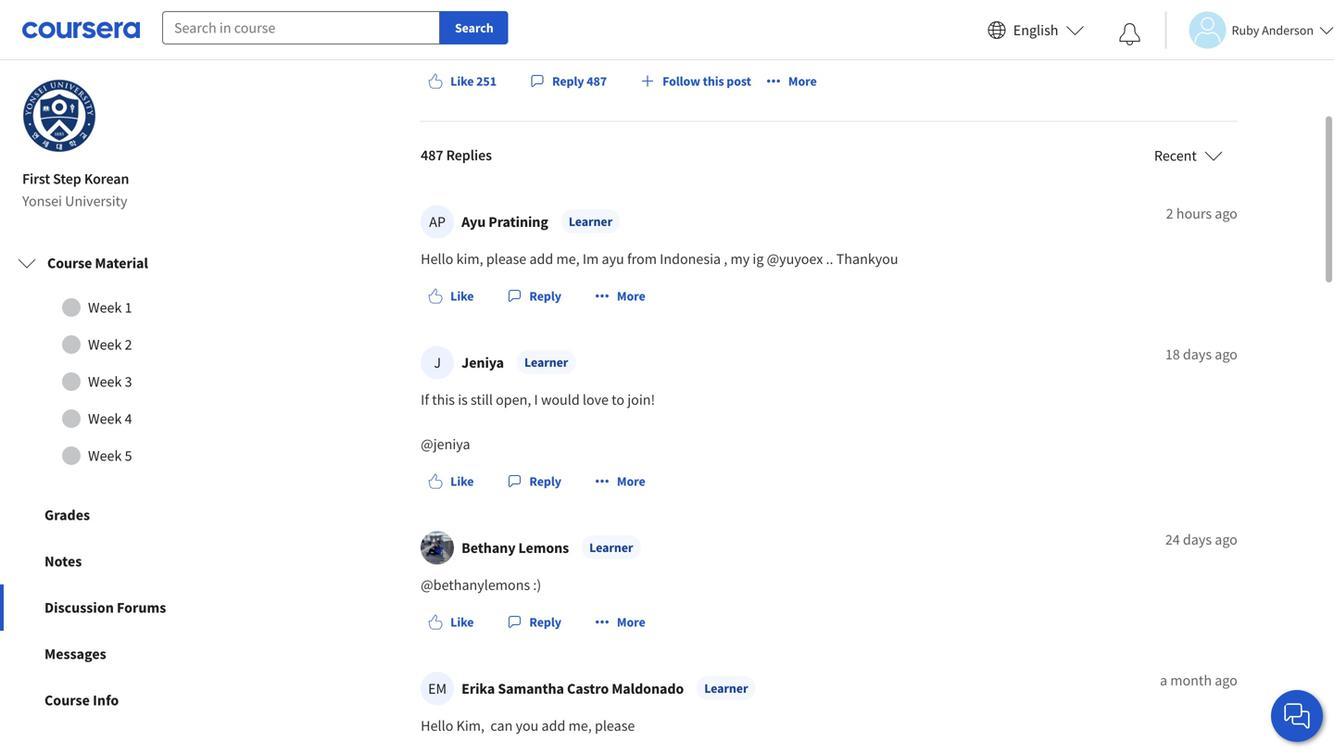 Task type: locate. For each thing, give the bounding box(es) containing it.
like left 251
[[450, 73, 474, 89]]

if
[[421, 391, 429, 409]]

forums
[[117, 599, 166, 617]]

1 vertical spatial add
[[542, 717, 565, 735]]

0 vertical spatial this
[[703, 73, 724, 89]]

english
[[1013, 21, 1058, 39]]

like right thumbs up image
[[450, 473, 474, 490]]

messages link
[[0, 631, 267, 677]]

thankyou
[[836, 250, 898, 268]]

thumbs up image
[[428, 74, 443, 89], [428, 289, 443, 303], [428, 615, 443, 630]]

1 vertical spatial thumbs up image
[[428, 289, 443, 303]]

week 3
[[88, 372, 132, 391]]

week down week 1 on the left top of page
[[88, 335, 122, 354]]

more up maldonado
[[617, 614, 645, 630]]

0 horizontal spatial 2
[[125, 335, 132, 354]]

487 left "follow"
[[587, 73, 607, 89]]

2 hello from the top
[[421, 717, 453, 735]]

1 vertical spatial hello
[[421, 717, 453, 735]]

4 like from the top
[[450, 614, 474, 630]]

like for bethany lemons
[[450, 614, 474, 630]]

hello left kim,
[[421, 250, 453, 268]]

like for jeniya
[[450, 473, 474, 490]]

days right the 18 in the right top of the page
[[1183, 345, 1212, 364]]

this inside if this is still open, i would love to join! @jeniya
[[432, 391, 455, 409]]

course left material
[[47, 254, 92, 272]]

step
[[53, 170, 81, 188]]

learner right lemons
[[589, 539, 633, 556]]

reply for bethany lemons
[[529, 614, 561, 630]]

487 left replies
[[421, 146, 443, 164]]

more for hello kim, please add me, im ayu from indonesia , my ig @yuyoex .. thankyou
[[617, 288, 645, 304]]

ago right the 18 in the right top of the page
[[1215, 345, 1238, 364]]

learner element for jeniya
[[517, 350, 576, 374]]

thumbs up image down @bethanylemons
[[428, 615, 443, 630]]

ago for 2 hours ago
[[1215, 204, 1238, 223]]

1 thumbs up image from the top
[[428, 74, 443, 89]]

like button for @bethanylemons :)
[[421, 605, 481, 639]]

is
[[458, 391, 468, 409]]

days right 24
[[1183, 530, 1212, 549]]

week left 1
[[88, 298, 122, 317]]

discussion forums link
[[0, 585, 267, 631]]

487 replies
[[421, 146, 492, 164]]

coursera image
[[22, 15, 140, 45]]

week 5 link
[[18, 437, 249, 474]]

reply down :)
[[529, 614, 561, 630]]

month
[[1170, 671, 1212, 690]]

thumbs up image inside like 251 button
[[428, 74, 443, 89]]

course inside dropdown button
[[47, 254, 92, 272]]

1 reply button from the top
[[500, 279, 569, 313]]

show notifications image
[[1119, 23, 1141, 45]]

ig
[[753, 250, 764, 268]]

2 week from the top
[[88, 335, 122, 354]]

reply down if this is still open, i would love to join! @jeniya
[[529, 473, 561, 490]]

learner up i
[[524, 354, 568, 371]]

days for 24
[[1183, 530, 1212, 549]]

more button up maldonado
[[587, 605, 653, 639]]

add right you
[[542, 717, 565, 735]]

0 vertical spatial thumbs up image
[[428, 74, 443, 89]]

learner element
[[561, 209, 620, 234], [517, 350, 576, 374], [582, 536, 641, 560], [697, 676, 755, 700]]

recent button
[[1154, 144, 1223, 167]]

1 vertical spatial more button
[[587, 465, 653, 498]]

bethany
[[462, 539, 516, 557]]

like button for if this is still open, i would love to join! @jeniya
[[421, 465, 481, 498]]

week left 3
[[88, 372, 122, 391]]

2 vertical spatial thumbs up image
[[428, 615, 443, 630]]

2 vertical spatial like button
[[421, 605, 481, 639]]

0 horizontal spatial 487
[[421, 146, 443, 164]]

1 vertical spatial like button
[[421, 465, 481, 498]]

like button down @bethanylemons
[[421, 605, 481, 639]]

week 2 link
[[18, 326, 249, 363]]

this left post
[[703, 73, 724, 89]]

course material button
[[3, 237, 264, 289]]

thumbs up image left like 251
[[428, 74, 443, 89]]

more
[[788, 73, 817, 89], [617, 288, 645, 304], [617, 473, 645, 490], [617, 614, 645, 630]]

erika
[[462, 680, 495, 698]]

1 horizontal spatial 487
[[587, 73, 607, 89]]

chat with us image
[[1282, 701, 1312, 731]]

please
[[486, 250, 526, 268], [595, 717, 635, 735]]

reply button down :)
[[500, 605, 569, 639]]

like
[[450, 73, 474, 89], [450, 288, 474, 304], [450, 473, 474, 490], [450, 614, 474, 630]]

ago right 24
[[1215, 530, 1238, 549]]

more down the from
[[617, 288, 645, 304]]

0 horizontal spatial please
[[486, 250, 526, 268]]

2 down 1
[[125, 335, 132, 354]]

days for 18
[[1183, 345, 1212, 364]]

@yuyoex
[[767, 250, 823, 268]]

2 days from the top
[[1183, 530, 1212, 549]]

week 5
[[88, 447, 132, 465]]

material
[[95, 254, 148, 272]]

reply down pratining
[[529, 288, 561, 304]]

week left 5
[[88, 447, 122, 465]]

this inside button
[[703, 73, 724, 89]]

3 thumbs up image from the top
[[428, 615, 443, 630]]

reply for ayu pratining
[[529, 288, 561, 304]]

recent
[[1154, 146, 1197, 165]]

1 week from the top
[[88, 298, 122, 317]]

thumbs up image up j
[[428, 289, 443, 303]]

2 left hours
[[1166, 204, 1173, 223]]

learner
[[569, 213, 612, 230], [524, 354, 568, 371], [589, 539, 633, 556], [704, 680, 748, 697]]

more button inside replies element
[[587, 605, 653, 639]]

18 days ago
[[1165, 345, 1238, 364]]

251
[[476, 73, 497, 89]]

1 hello from the top
[[421, 250, 453, 268]]

like button down kim,
[[421, 279, 481, 313]]

week inside week 3 link
[[88, 372, 122, 391]]

0 vertical spatial more button
[[587, 279, 653, 313]]

2 more button from the top
[[587, 465, 653, 498]]

week left 4
[[88, 410, 122, 428]]

0 vertical spatial reply button
[[500, 279, 569, 313]]

me, down erika samantha castro maldonado
[[568, 717, 592, 735]]

0 vertical spatial course
[[47, 254, 92, 272]]

more button
[[587, 279, 653, 313], [587, 465, 653, 498]]

like for ayu pratining
[[450, 288, 474, 304]]

1 like from the top
[[450, 73, 474, 89]]

reply button down if this is still open, i would love to join! @jeniya
[[500, 465, 569, 498]]

2
[[1166, 204, 1173, 223], [125, 335, 132, 354]]

learner element for bethany lemons
[[582, 536, 641, 560]]

ago for 24 days ago
[[1215, 530, 1238, 549]]

hello
[[421, 250, 453, 268], [421, 717, 453, 735]]

days
[[1183, 345, 1212, 364], [1183, 530, 1212, 549]]

yonsei
[[22, 192, 62, 210]]

add
[[529, 250, 553, 268], [542, 717, 565, 735]]

more button for from
[[587, 279, 653, 313]]

2 inside replies element
[[1166, 204, 1173, 223]]

lemons
[[518, 539, 569, 557]]

please down castro
[[595, 717, 635, 735]]

1 vertical spatial please
[[595, 717, 635, 735]]

@bethanylemons :)
[[421, 576, 541, 594]]

2 like from the top
[[450, 288, 474, 304]]

learner element right maldonado
[[697, 676, 755, 700]]

reply
[[552, 73, 584, 89], [529, 288, 561, 304], [529, 473, 561, 490], [529, 614, 561, 630]]

1 days from the top
[[1183, 345, 1212, 364]]

more button
[[759, 64, 824, 98], [587, 605, 653, 639]]

2 vertical spatial reply button
[[500, 605, 569, 639]]

0 vertical spatial 2
[[1166, 204, 1173, 223]]

0 horizontal spatial more button
[[587, 605, 653, 639]]

reply button
[[500, 279, 569, 313], [500, 465, 569, 498], [500, 605, 569, 639]]

5 week from the top
[[88, 447, 122, 465]]

kim,
[[456, 250, 483, 268]]

week inside week 5 link
[[88, 447, 122, 465]]

0 vertical spatial days
[[1183, 345, 1212, 364]]

like inside button
[[450, 73, 474, 89]]

,
[[724, 250, 727, 268]]

1 vertical spatial days
[[1183, 530, 1212, 549]]

learner for erika samantha castro maldonado
[[704, 680, 748, 697]]

like button for hello kim, please add me, im ayu from indonesia , my ig @yuyoex .. thankyou
[[421, 279, 481, 313]]

search button
[[440, 11, 508, 44]]

ago for a month ago
[[1215, 671, 1238, 690]]

1 like button from the top
[[421, 279, 481, 313]]

this
[[703, 73, 724, 89], [432, 391, 455, 409]]

learner element right lemons
[[582, 536, 641, 560]]

1 more button from the top
[[587, 279, 653, 313]]

hello for hello kim,  can you add me, please
[[421, 717, 453, 735]]

week inside week 1 link
[[88, 298, 122, 317]]

3 week from the top
[[88, 372, 122, 391]]

hello left the kim,
[[421, 717, 453, 735]]

1 vertical spatial 487
[[421, 146, 443, 164]]

reply right 251
[[552, 73, 584, 89]]

week
[[88, 298, 122, 317], [88, 335, 122, 354], [88, 372, 122, 391], [88, 410, 122, 428], [88, 447, 122, 465]]

1 horizontal spatial please
[[595, 717, 635, 735]]

learner element up im
[[561, 209, 620, 234]]

3 ago from the top
[[1215, 530, 1238, 549]]

like button down @jeniya
[[421, 465, 481, 498]]

korean
[[84, 170, 129, 188]]

this right if
[[432, 391, 455, 409]]

reply button for me,
[[500, 279, 569, 313]]

me,
[[556, 250, 580, 268], [568, 717, 592, 735]]

add down pratining
[[529, 250, 553, 268]]

like down kim,
[[450, 288, 474, 304]]

info
[[93, 691, 119, 710]]

0 vertical spatial 487
[[587, 73, 607, 89]]

1 horizontal spatial 2
[[1166, 204, 1173, 223]]

learner right maldonado
[[704, 680, 748, 697]]

more button down to
[[587, 465, 653, 498]]

bethany lemons avatar image
[[421, 531, 454, 565]]

learner up im
[[569, 213, 612, 230]]

indonesia
[[660, 250, 721, 268]]

2 like button from the top
[[421, 465, 481, 498]]

0 horizontal spatial this
[[432, 391, 455, 409]]

more down join!
[[617, 473, 645, 490]]

1 ago from the top
[[1215, 204, 1238, 223]]

2 thumbs up image from the top
[[428, 289, 443, 303]]

4 ago from the top
[[1215, 671, 1238, 690]]

this for follow
[[703, 73, 724, 89]]

@bethanylemons
[[421, 576, 530, 594]]

3 like button from the top
[[421, 605, 481, 639]]

0 vertical spatial please
[[486, 250, 526, 268]]

0 vertical spatial hello
[[421, 250, 453, 268]]

help center image
[[1286, 705, 1308, 727]]

1 vertical spatial reply button
[[500, 465, 569, 498]]

course left "info"
[[44, 691, 90, 710]]

like button
[[421, 279, 481, 313], [421, 465, 481, 498], [421, 605, 481, 639]]

ago for 18 days ago
[[1215, 345, 1238, 364]]

week for week 1
[[88, 298, 122, 317]]

week inside week 2 link
[[88, 335, 122, 354]]

more button right post
[[759, 64, 824, 98]]

week 4
[[88, 410, 132, 428]]

3 like from the top
[[450, 473, 474, 490]]

2 ago from the top
[[1215, 345, 1238, 364]]

me, left im
[[556, 250, 580, 268]]

this for if
[[432, 391, 455, 409]]

ago right hours
[[1215, 204, 1238, 223]]

ago right month
[[1215, 671, 1238, 690]]

0 vertical spatial like button
[[421, 279, 481, 313]]

im
[[583, 250, 599, 268]]

more right post
[[788, 73, 817, 89]]

1 horizontal spatial this
[[703, 73, 724, 89]]

reply 487
[[552, 73, 607, 89]]

please right kim,
[[486, 250, 526, 268]]

1 vertical spatial this
[[432, 391, 455, 409]]

learner element up i
[[517, 350, 576, 374]]

2 reply button from the top
[[500, 465, 569, 498]]

487
[[587, 73, 607, 89], [421, 146, 443, 164]]

more button down the ayu
[[587, 279, 653, 313]]

:)
[[533, 576, 541, 594]]

4 week from the top
[[88, 410, 122, 428]]

1 vertical spatial course
[[44, 691, 90, 710]]

1 vertical spatial more button
[[587, 605, 653, 639]]

1 horizontal spatial more button
[[759, 64, 824, 98]]

like down @bethanylemons
[[450, 614, 474, 630]]

week inside week 4 link
[[88, 410, 122, 428]]

week 1
[[88, 298, 132, 317]]

week 1 link
[[18, 289, 249, 326]]

follow
[[662, 73, 700, 89]]

replies
[[446, 146, 492, 164]]

reply button down pratining
[[500, 279, 569, 313]]



Task type: vqa. For each thing, say whether or not it's contained in the screenshot.
this to the bottom
yes



Task type: describe. For each thing, give the bounding box(es) containing it.
replies element
[[421, 122, 1238, 753]]

week 2
[[88, 335, 132, 354]]

5
[[125, 447, 132, 465]]

week 3 link
[[18, 363, 249, 400]]

join!
[[627, 391, 655, 409]]

castro
[[567, 680, 609, 698]]

hello kim,  can you add me, please
[[421, 717, 635, 735]]

..
[[826, 250, 833, 268]]

yonsei university image
[[22, 79, 96, 153]]

week for week 2
[[88, 335, 122, 354]]

follow this post
[[662, 73, 751, 89]]

if this is still open, i would love to join! @jeniya
[[421, 391, 655, 454]]

discussion forums
[[44, 599, 166, 617]]

samantha
[[498, 680, 564, 698]]

learner for jeniya
[[524, 354, 568, 371]]

reply for jeniya
[[529, 473, 561, 490]]

week for week 5
[[88, 447, 122, 465]]

discussion
[[44, 599, 114, 617]]

Search in course text field
[[162, 11, 440, 44]]

week 4 link
[[18, 400, 249, 437]]

more button for love
[[587, 465, 653, 498]]

hello for hello kim, please add me, im ayu from indonesia , my ig @yuyoex .. thankyou
[[421, 250, 453, 268]]

you
[[516, 717, 539, 735]]

first
[[22, 170, 50, 188]]

reply inside reply 487 button
[[552, 73, 584, 89]]

notes
[[44, 552, 82, 571]]

3 reply button from the top
[[500, 605, 569, 639]]

grades
[[44, 506, 90, 524]]

em
[[428, 680, 447, 698]]

pratining
[[489, 213, 548, 231]]

4
[[125, 410, 132, 428]]

learner element for ayu pratining
[[561, 209, 620, 234]]

1 vertical spatial me,
[[568, 717, 592, 735]]

24 days ago
[[1165, 530, 1238, 549]]

a
[[1160, 671, 1167, 690]]

open,
[[496, 391, 531, 409]]

j
[[434, 353, 441, 372]]

anderson
[[1262, 22, 1314, 38]]

course for course material
[[47, 254, 92, 272]]

hours
[[1176, 204, 1212, 223]]

would
[[541, 391, 580, 409]]

ayu pratining
[[462, 213, 548, 231]]

more for if this is still open, i would love to join! @jeniya
[[617, 473, 645, 490]]

to
[[612, 391, 624, 409]]

bethany lemons
[[462, 539, 569, 557]]

thumbs up image
[[428, 474, 443, 489]]

learner for ayu pratining
[[569, 213, 612, 230]]

like 251
[[450, 73, 497, 89]]

i
[[534, 391, 538, 409]]

487 inside replies element
[[421, 146, 443, 164]]

course for course info
[[44, 691, 90, 710]]

thumbs up image for bethany lemons
[[428, 615, 443, 630]]

reply button for open,
[[500, 465, 569, 498]]

@jeniya
[[421, 435, 470, 454]]

from
[[627, 250, 657, 268]]

search
[[455, 19, 493, 36]]

maldonado
[[612, 680, 684, 698]]

18
[[1165, 345, 1180, 364]]

ayu
[[462, 213, 486, 231]]

ruby anderson button
[[1165, 12, 1334, 49]]

follow this post button
[[633, 64, 759, 98]]

jeniya
[[462, 353, 504, 372]]

0 vertical spatial more button
[[759, 64, 824, 98]]

like 251 button
[[421, 64, 504, 98]]

0 vertical spatial me,
[[556, 250, 580, 268]]

thumbs up image for ayu pratining
[[428, 289, 443, 303]]

course material
[[47, 254, 148, 272]]

ayu
[[602, 250, 624, 268]]

erika samantha castro maldonado
[[462, 680, 684, 698]]

3
[[125, 372, 132, 391]]

learner element for erika samantha castro maldonado
[[697, 676, 755, 700]]

can
[[490, 717, 513, 735]]

a month ago
[[1160, 671, 1238, 690]]

ap
[[429, 213, 446, 231]]

1
[[125, 298, 132, 317]]

more for @bethanylemons :)
[[617, 614, 645, 630]]

messages
[[44, 645, 106, 663]]

ruby
[[1232, 22, 1259, 38]]

1 vertical spatial 2
[[125, 335, 132, 354]]

still
[[471, 391, 493, 409]]

week for week 4
[[88, 410, 122, 428]]

grades link
[[0, 492, 267, 538]]

university
[[65, 192, 127, 210]]

hello kim, please add me, im ayu from indonesia , my ig @yuyoex .. thankyou
[[421, 250, 898, 268]]

first step korean yonsei university
[[22, 170, 129, 210]]

kim,
[[456, 717, 485, 735]]

course info
[[44, 691, 119, 710]]

learner for bethany lemons
[[589, 539, 633, 556]]

week for week 3
[[88, 372, 122, 391]]

ruby anderson
[[1232, 22, 1314, 38]]

487 inside button
[[587, 73, 607, 89]]

0 vertical spatial add
[[529, 250, 553, 268]]

post
[[727, 73, 751, 89]]

reply 487 button
[[522, 64, 614, 98]]



